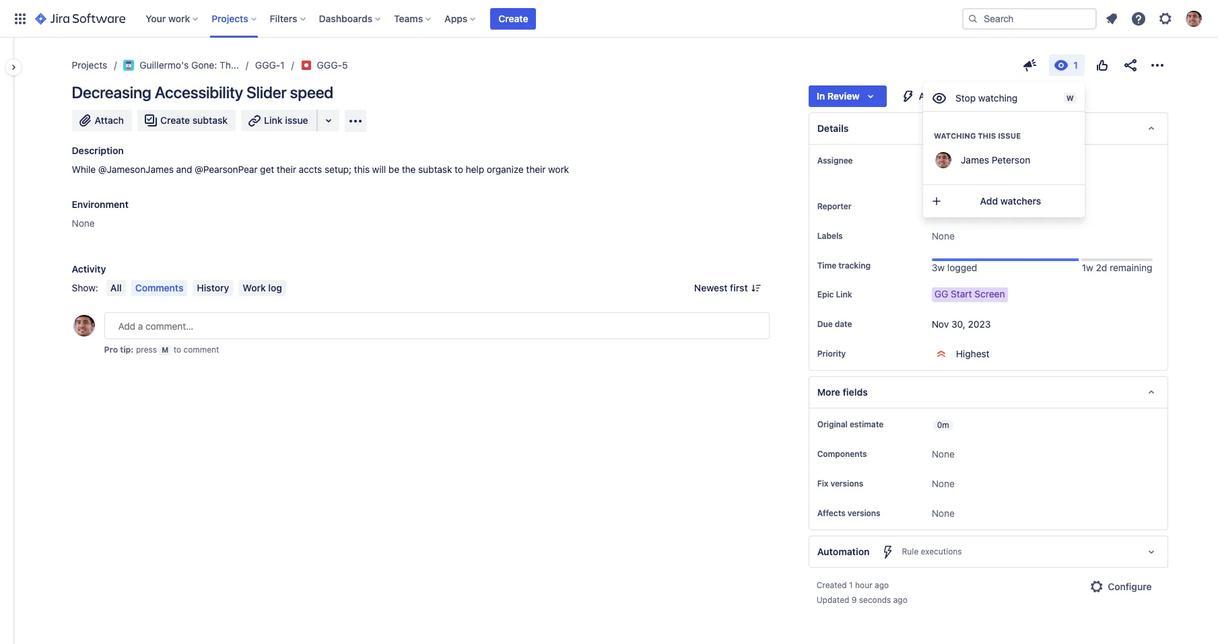 Task type: locate. For each thing, give the bounding box(es) containing it.
1 horizontal spatial subtask
[[418, 164, 452, 175]]

assignee
[[818, 156, 853, 166]]

0 vertical spatial 1
[[280, 59, 285, 71]]

pro tip: press m to comment
[[104, 345, 219, 355]]

subtask down decreasing accessibility slider speed
[[193, 115, 228, 126]]

labels
[[818, 231, 843, 241]]

accts
[[299, 164, 322, 175]]

work log
[[243, 282, 282, 294]]

1w
[[1082, 262, 1094, 274]]

fix
[[818, 479, 829, 489]]

more fields element
[[809, 377, 1168, 409]]

1 horizontal spatial their
[[526, 164, 546, 175]]

1 for created
[[850, 581, 853, 591]]

screen
[[975, 289, 1005, 300]]

appswitcher icon image
[[12, 10, 28, 27]]

create for create subtask
[[160, 115, 190, 126]]

projects inside dropdown button
[[212, 12, 248, 24]]

2 ggg- from the left
[[317, 59, 342, 71]]

this left will
[[354, 164, 370, 175]]

gone:
[[191, 59, 217, 71]]

in
[[817, 90, 825, 102]]

fields
[[843, 387, 868, 398]]

issue down the speed
[[285, 115, 308, 126]]

epic
[[818, 290, 834, 300]]

description
[[72, 145, 124, 156]]

this
[[978, 131, 997, 140], [354, 164, 370, 175]]

all button
[[106, 280, 126, 296]]

watching
[[934, 131, 976, 140]]

unassigned
[[956, 155, 1008, 167]]

ago
[[875, 581, 889, 591], [894, 596, 908, 606]]

automation
[[818, 547, 870, 558]]

ggg- up slider
[[255, 59, 280, 71]]

1 vertical spatial create
[[160, 115, 190, 126]]

0 vertical spatial work
[[168, 12, 190, 24]]

to left me
[[964, 175, 972, 187]]

1 ggg- from the left
[[255, 59, 280, 71]]

1 vertical spatial this
[[354, 164, 370, 175]]

issue up peterson
[[998, 131, 1021, 140]]

projects
[[212, 12, 248, 24], [72, 59, 107, 71]]

watchers
[[1001, 195, 1042, 207]]

subtask right the the
[[418, 164, 452, 175]]

tracking
[[839, 261, 871, 271]]

watching this issue group
[[924, 117, 1085, 179]]

start
[[951, 289, 973, 300]]

0 vertical spatial issue
[[285, 115, 308, 126]]

0 horizontal spatial create
[[160, 115, 190, 126]]

0 horizontal spatial issue
[[285, 115, 308, 126]]

versions for fix versions
[[831, 479, 864, 489]]

1 vertical spatial subtask
[[418, 164, 452, 175]]

guillermo's gone: th...
[[140, 59, 239, 71]]

decreasing accessibility slider speed
[[72, 83, 334, 102]]

1 horizontal spatial 1
[[850, 581, 853, 591]]

give feedback image
[[1022, 57, 1038, 73]]

updated
[[817, 596, 850, 606]]

0 vertical spatial projects
[[212, 12, 248, 24]]

estimate
[[850, 420, 884, 430]]

jira software image
[[35, 10, 125, 27], [35, 10, 125, 27]]

work inside dropdown button
[[168, 12, 190, 24]]

1 their from the left
[[277, 164, 296, 175]]

w
[[1067, 93, 1075, 102]]

0 horizontal spatial link
[[264, 115, 283, 126]]

nov
[[932, 319, 949, 330]]

ggg- for 5
[[317, 59, 342, 71]]

ago up seconds
[[875, 581, 889, 591]]

their
[[277, 164, 296, 175], [526, 164, 546, 175]]

ggg- left copy link to issue image
[[317, 59, 342, 71]]

to right m
[[174, 345, 181, 355]]

link down slider
[[264, 115, 283, 126]]

ggg-5
[[317, 59, 348, 71]]

0 horizontal spatial ggg-
[[255, 59, 280, 71]]

1 vertical spatial work
[[548, 164, 569, 175]]

actions
[[919, 90, 953, 102]]

Add a comment… field
[[104, 313, 770, 340]]

none for environment
[[72, 218, 95, 229]]

versions right fix
[[831, 479, 864, 489]]

1 horizontal spatial issue
[[998, 131, 1021, 140]]

1 vertical spatial versions
[[848, 509, 881, 519]]

menu bar containing all
[[104, 280, 289, 296]]

0 horizontal spatial subtask
[[193, 115, 228, 126]]

1 vertical spatial 1
[[850, 581, 853, 591]]

0 horizontal spatial projects
[[72, 59, 107, 71]]

more fields
[[818, 387, 868, 398]]

their right "get"
[[277, 164, 296, 175]]

affects versions pin to top. only you can see pinned fields. image
[[883, 509, 894, 520]]

environment
[[72, 199, 129, 210]]

versions for affects versions
[[848, 509, 881, 519]]

created
[[817, 581, 847, 591]]

30,
[[952, 319, 966, 330]]

teams button
[[390, 8, 437, 29]]

your work button
[[142, 8, 204, 29]]

setup;
[[325, 164, 352, 175]]

1
[[280, 59, 285, 71], [850, 581, 853, 591]]

ggg- for 1
[[255, 59, 280, 71]]

versions left affects versions pin to top. only you can see pinned fields. image on the bottom of page
[[848, 509, 881, 519]]

0 vertical spatial link
[[264, 115, 283, 126]]

m
[[162, 346, 169, 354]]

search image
[[968, 13, 979, 24]]

work right your
[[168, 12, 190, 24]]

while @jamesonjames and @pearsonpear get their accts setup; this will be the subtask to help organize their work
[[72, 164, 569, 175]]

work right organize
[[548, 164, 569, 175]]

1 left the hour
[[850, 581, 853, 591]]

1 horizontal spatial link
[[836, 290, 853, 300]]

james peterson
[[961, 154, 1031, 166]]

issue
[[285, 115, 308, 126], [998, 131, 1021, 140]]

to left help
[[455, 164, 463, 175]]

projects button
[[208, 8, 262, 29]]

0 horizontal spatial ago
[[875, 581, 889, 591]]

projects up the decreasing
[[72, 59, 107, 71]]

1 inside created 1 hour ago updated 9 seconds ago
[[850, 581, 853, 591]]

1 horizontal spatial ggg-
[[317, 59, 342, 71]]

james
[[961, 154, 990, 166]]

add app image
[[347, 113, 364, 129]]

their right organize
[[526, 164, 546, 175]]

ggg-
[[255, 59, 280, 71], [317, 59, 342, 71]]

this up james peterson
[[978, 131, 997, 140]]

assign to me
[[932, 175, 988, 187]]

menu bar
[[104, 280, 289, 296]]

to inside button
[[964, 175, 972, 187]]

1 horizontal spatial work
[[548, 164, 569, 175]]

newest first image
[[751, 283, 762, 294]]

none for labels
[[932, 230, 955, 242]]

create
[[499, 12, 528, 24], [160, 115, 190, 126]]

projects for projects dropdown button
[[212, 12, 248, 24]]

components
[[818, 450, 867, 460]]

guillermo's
[[140, 59, 189, 71]]

link issue button
[[241, 110, 318, 131]]

1 vertical spatial ago
[[894, 596, 908, 606]]

and
[[176, 164, 192, 175]]

first
[[730, 282, 748, 294]]

1 vertical spatial issue
[[998, 131, 1021, 140]]

1 left bug image
[[280, 59, 285, 71]]

automation element
[[809, 536, 1168, 569]]

decreasing
[[72, 83, 151, 102]]

in review button
[[809, 86, 887, 107]]

more
[[818, 387, 841, 398]]

date
[[835, 320, 853, 330]]

issue inside group
[[998, 131, 1021, 140]]

slider
[[246, 83, 287, 102]]

0 vertical spatial versions
[[831, 479, 864, 489]]

1 horizontal spatial create
[[499, 12, 528, 24]]

0 horizontal spatial work
[[168, 12, 190, 24]]

projects up th...
[[212, 12, 248, 24]]

link right epic
[[836, 290, 853, 300]]

0 horizontal spatial 1
[[280, 59, 285, 71]]

remaining
[[1110, 262, 1153, 274]]

1 horizontal spatial this
[[978, 131, 997, 140]]

pro
[[104, 345, 118, 355]]

create inside primary element
[[499, 12, 528, 24]]

get
[[260, 164, 274, 175]]

0 vertical spatial subtask
[[193, 115, 228, 126]]

create down 'accessibility' on the top of page
[[160, 115, 190, 126]]

ago right seconds
[[894, 596, 908, 606]]

guillermo's gone: th... link
[[123, 57, 239, 73]]

0 vertical spatial this
[[978, 131, 997, 140]]

activity
[[72, 263, 106, 275]]

2 horizontal spatial to
[[964, 175, 972, 187]]

ggg-1 link
[[255, 57, 285, 73]]

banner
[[0, 0, 1219, 38]]

copy link to issue image
[[345, 59, 356, 70]]

details element
[[809, 113, 1168, 145]]

0 vertical spatial create
[[499, 12, 528, 24]]

create right apps popup button at the left of page
[[499, 12, 528, 24]]

this inside group
[[978, 131, 997, 140]]

guillermo's gone: the game image
[[123, 60, 134, 71]]

rule executions
[[902, 547, 962, 557]]

profile image of james peterson image
[[73, 315, 95, 337]]

1w 2d remaining
[[1082, 262, 1153, 274]]

configure link
[[1081, 577, 1160, 598]]

1 horizontal spatial ago
[[894, 596, 908, 606]]

0 horizontal spatial their
[[277, 164, 296, 175]]

configure
[[1108, 582, 1152, 593]]

assign
[[932, 175, 961, 187]]

1 horizontal spatial projects
[[212, 12, 248, 24]]

1 vertical spatial projects
[[72, 59, 107, 71]]

created 1 hour ago updated 9 seconds ago
[[817, 581, 908, 606]]

will
[[372, 164, 386, 175]]

0 horizontal spatial this
[[354, 164, 370, 175]]



Task type: describe. For each thing, give the bounding box(es) containing it.
help
[[466, 164, 484, 175]]

share image
[[1123, 57, 1139, 73]]

dashboards button
[[315, 8, 386, 29]]

create for create
[[499, 12, 528, 24]]

create subtask
[[160, 115, 228, 126]]

newest
[[694, 282, 728, 294]]

9
[[852, 596, 857, 606]]

priority pin to top. only you can see pinned fields. image
[[849, 349, 860, 360]]

vote options: no one has voted for this issue yet. image
[[1094, 57, 1111, 73]]

teams
[[394, 12, 423, 24]]

the
[[402, 164, 416, 175]]

original
[[818, 420, 848, 430]]

epic link
[[818, 290, 853, 300]]

filters button
[[266, 8, 311, 29]]

comment
[[184, 345, 219, 355]]

settings image
[[1158, 10, 1174, 27]]

details
[[818, 123, 849, 134]]

nov 30, 2023
[[932, 319, 991, 330]]

0m
[[938, 421, 950, 431]]

newest first
[[694, 282, 748, 294]]

your profile and settings image
[[1186, 10, 1202, 27]]

accessibility
[[155, 83, 243, 102]]

projects for "projects" link
[[72, 59, 107, 71]]

time tracking pin to top. only you can see pinned fields. image
[[874, 261, 884, 271]]

@pearsonpear
[[195, 164, 258, 175]]

banner containing your work
[[0, 0, 1219, 38]]

none for affects versions
[[932, 508, 955, 520]]

add watchers
[[981, 195, 1042, 207]]

in review
[[817, 90, 860, 102]]

0 vertical spatial ago
[[875, 581, 889, 591]]

create subtask button
[[137, 110, 236, 131]]

time
[[818, 261, 837, 271]]

add watchers button
[[924, 191, 1085, 212]]

0 horizontal spatial to
[[174, 345, 181, 355]]

comments
[[135, 282, 184, 294]]

be
[[389, 164, 399, 175]]

affects versions
[[818, 509, 881, 519]]

highest
[[956, 349, 990, 360]]

labels pin to top. only you can see pinned fields. image
[[846, 231, 857, 242]]

attach
[[95, 115, 124, 126]]

your work
[[146, 12, 190, 24]]

bug image
[[301, 60, 312, 71]]

2023
[[968, 319, 991, 330]]

apps
[[445, 12, 468, 24]]

comments button
[[131, 280, 188, 296]]

link issue
[[264, 115, 308, 126]]

1 for ggg-
[[280, 59, 285, 71]]

add
[[981, 195, 998, 207]]

your
[[146, 12, 166, 24]]

link inside button
[[264, 115, 283, 126]]

due date
[[818, 320, 853, 330]]

sidebar navigation image
[[0, 54, 30, 81]]

work
[[243, 282, 266, 294]]

2d
[[1096, 262, 1108, 274]]

assignee pin to top. only you can see pinned fields. image
[[856, 156, 867, 166]]

fix versions
[[818, 479, 864, 489]]

newest first button
[[686, 280, 770, 296]]

1 horizontal spatial to
[[455, 164, 463, 175]]

help image
[[1131, 10, 1147, 27]]

due
[[818, 320, 833, 330]]

gg start screen
[[935, 289, 1005, 300]]

3w logged
[[932, 262, 978, 274]]

3w
[[932, 262, 945, 274]]

reporter
[[818, 201, 852, 212]]

rule
[[902, 547, 919, 557]]

projects link
[[72, 57, 107, 73]]

ggg-5 link
[[317, 57, 348, 73]]

hour
[[856, 581, 873, 591]]

press
[[136, 345, 157, 355]]

apps button
[[441, 8, 481, 29]]

gg start screen link
[[932, 288, 1008, 303]]

issue inside button
[[285, 115, 308, 126]]

@jamesonjames
[[98, 164, 174, 175]]

logged
[[948, 262, 978, 274]]

Search field
[[963, 8, 1097, 29]]

subtask inside create subtask button
[[193, 115, 228, 126]]

actions image
[[1150, 57, 1166, 73]]

2 their from the left
[[526, 164, 546, 175]]

notifications image
[[1104, 10, 1120, 27]]

history button
[[193, 280, 233, 296]]

while
[[72, 164, 96, 175]]

1 vertical spatial link
[[836, 290, 853, 300]]

me
[[975, 175, 988, 187]]

attach button
[[72, 110, 132, 131]]

seconds
[[859, 596, 892, 606]]

th...
[[220, 59, 239, 71]]

gg
[[935, 289, 949, 300]]

assign to me button
[[932, 174, 1154, 188]]

organize
[[487, 164, 524, 175]]

stop watching
[[956, 92, 1018, 103]]

primary element
[[8, 0, 963, 37]]

actions button
[[892, 86, 980, 107]]

james peterson button
[[924, 146, 1085, 175]]

link web pages and more image
[[320, 113, 337, 129]]



Task type: vqa. For each thing, say whether or not it's contained in the screenshot.
MENU BAR containing All
yes



